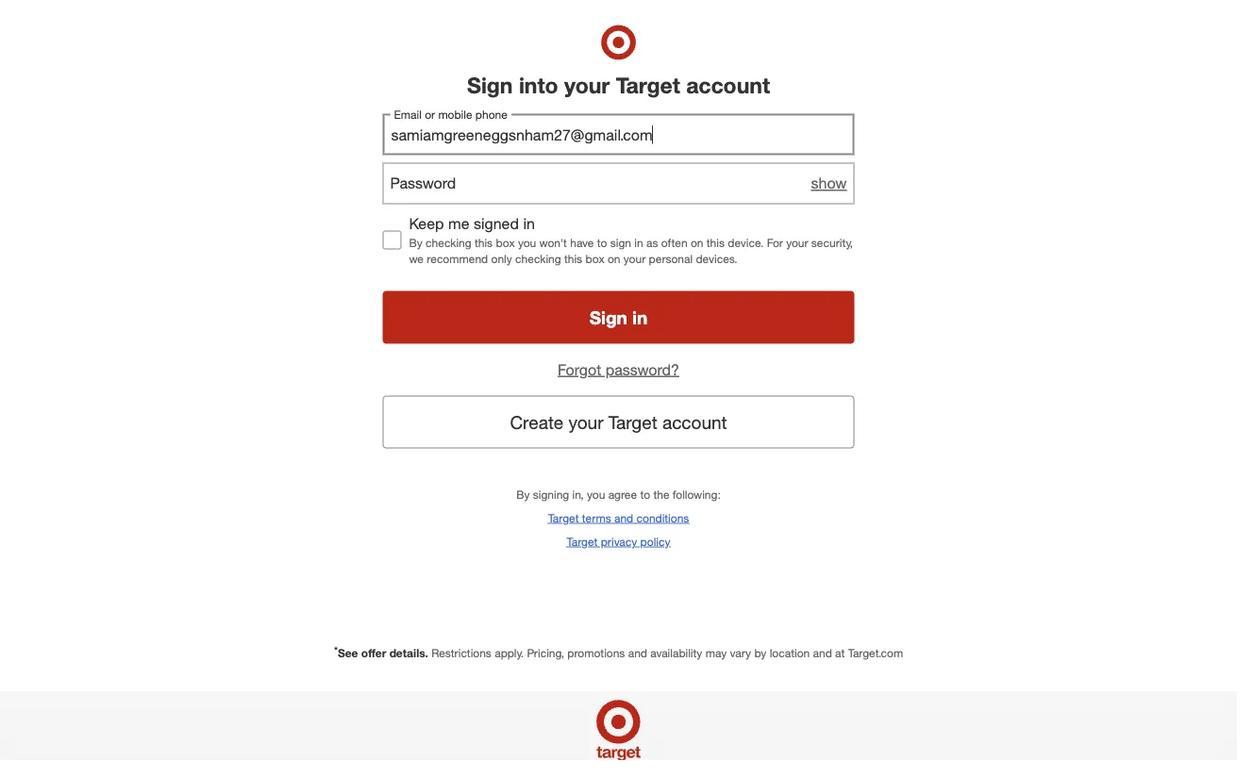 Task type: locate. For each thing, give the bounding box(es) containing it.
sign for sign into your target account
[[467, 72, 513, 98]]

see
[[338, 647, 358, 661]]

1 vertical spatial you
[[587, 487, 605, 502]]

and
[[614, 511, 634, 525], [628, 647, 647, 661], [813, 647, 832, 661]]

1 vertical spatial to
[[640, 487, 650, 502]]

None checkbox
[[383, 231, 402, 250]]

this down the signed
[[475, 236, 493, 250]]

account
[[686, 72, 770, 98], [663, 411, 727, 433]]

to
[[597, 236, 607, 250], [640, 487, 650, 502]]

agree
[[608, 487, 637, 502]]

1 vertical spatial in
[[635, 236, 643, 250]]

checking up recommend
[[426, 236, 472, 250]]

2 vertical spatial in
[[633, 307, 648, 329]]

we
[[409, 252, 424, 266]]

target
[[616, 72, 680, 98], [609, 411, 658, 433], [548, 511, 579, 525], [567, 535, 598, 549]]

box up only on the top left of the page
[[496, 236, 515, 250]]

box down 'have'
[[586, 252, 605, 266]]

on down sign
[[608, 252, 621, 266]]

0 horizontal spatial checking
[[426, 236, 472, 250]]

on
[[691, 236, 704, 250], [608, 252, 621, 266]]

sign in
[[590, 307, 648, 329]]

to left sign
[[597, 236, 607, 250]]

by
[[409, 236, 423, 250], [517, 487, 530, 502]]

sign left into
[[467, 72, 513, 98]]

target: expect more. pay less. image
[[353, 692, 884, 762]]

0 vertical spatial to
[[597, 236, 607, 250]]

to left the
[[640, 487, 650, 502]]

0 vertical spatial box
[[496, 236, 515, 250]]

at
[[835, 647, 845, 661]]

0 horizontal spatial on
[[608, 252, 621, 266]]

1 horizontal spatial sign
[[590, 307, 628, 329]]

0 horizontal spatial you
[[518, 236, 536, 250]]

by
[[755, 647, 767, 661]]

1 horizontal spatial checking
[[515, 252, 561, 266]]

1 horizontal spatial on
[[691, 236, 704, 250]]

sign inside button
[[590, 307, 628, 329]]

your inside create your target account button
[[569, 411, 604, 433]]

0 vertical spatial sign
[[467, 72, 513, 98]]

your
[[564, 72, 610, 98], [786, 236, 808, 250], [624, 252, 646, 266], [569, 411, 604, 433]]

devices.
[[696, 252, 738, 266]]

box
[[496, 236, 515, 250], [586, 252, 605, 266]]

signing
[[533, 487, 569, 502]]

0 vertical spatial you
[[518, 236, 536, 250]]

1 vertical spatial by
[[517, 487, 530, 502]]

password?
[[606, 361, 680, 379]]

0 horizontal spatial this
[[475, 236, 493, 250]]

1 vertical spatial account
[[663, 411, 727, 433]]

privacy
[[601, 535, 637, 549]]

1 vertical spatial checking
[[515, 252, 561, 266]]

target.com
[[848, 647, 903, 661]]

policy
[[640, 535, 671, 549]]

terms
[[582, 511, 611, 525]]

keep
[[409, 215, 444, 233]]

may
[[706, 647, 727, 661]]

you right in,
[[587, 487, 605, 502]]

2 horizontal spatial this
[[707, 236, 725, 250]]

details.
[[389, 647, 428, 661]]

conditions
[[637, 511, 689, 525]]

1 horizontal spatial box
[[586, 252, 605, 266]]

only
[[491, 252, 512, 266]]

target privacy policy link
[[567, 534, 671, 550]]

0 horizontal spatial box
[[496, 236, 515, 250]]

and left the 'at'
[[813, 647, 832, 661]]

to inside keep me signed in by checking this box you won't have to sign in as often on this device. for your security, we recommend only checking this box on your personal devices.
[[597, 236, 607, 250]]

0 horizontal spatial to
[[597, 236, 607, 250]]

None password field
[[383, 163, 855, 204]]

on right "often"
[[691, 236, 704, 250]]

checking
[[426, 236, 472, 250], [515, 252, 561, 266]]

in up password?
[[633, 307, 648, 329]]

personal
[[649, 252, 693, 266]]

None text field
[[383, 114, 855, 155]]

your down sign
[[624, 252, 646, 266]]

restrictions
[[432, 647, 492, 661]]

in right the signed
[[523, 215, 535, 233]]

sign into your target account
[[467, 72, 770, 98]]

this down 'have'
[[564, 252, 582, 266]]

0 horizontal spatial sign
[[467, 72, 513, 98]]

in left as
[[635, 236, 643, 250]]

0 vertical spatial by
[[409, 236, 423, 250]]

the
[[654, 487, 670, 502]]

in
[[523, 215, 535, 233], [635, 236, 643, 250], [633, 307, 648, 329]]

you left won't at top
[[518, 236, 536, 250]]

1 vertical spatial on
[[608, 252, 621, 266]]

by left signing
[[517, 487, 530, 502]]

your right create
[[569, 411, 604, 433]]

you
[[518, 236, 536, 250], [587, 487, 605, 502]]

sign for sign in
[[590, 307, 628, 329]]

1 vertical spatial sign
[[590, 307, 628, 329]]

1 vertical spatial box
[[586, 252, 605, 266]]

0 vertical spatial checking
[[426, 236, 472, 250]]

by up we
[[409, 236, 423, 250]]

following:
[[673, 487, 721, 502]]

checking down won't at top
[[515, 252, 561, 266]]

this
[[475, 236, 493, 250], [707, 236, 725, 250], [564, 252, 582, 266]]

this up devices.
[[707, 236, 725, 250]]

sign
[[467, 72, 513, 98], [590, 307, 628, 329]]

sign up forgot password? link
[[590, 307, 628, 329]]

0 horizontal spatial by
[[409, 236, 423, 250]]

forgot password? link
[[558, 361, 680, 379]]

by signing in, you agree to the following:
[[517, 487, 721, 502]]



Task type: describe. For each thing, give the bounding box(es) containing it.
vary
[[730, 647, 751, 661]]

*
[[334, 644, 338, 656]]

target privacy policy
[[567, 535, 671, 549]]

0 vertical spatial on
[[691, 236, 704, 250]]

as
[[647, 236, 658, 250]]

target inside button
[[609, 411, 658, 433]]

1 horizontal spatial this
[[564, 252, 582, 266]]

in inside button
[[633, 307, 648, 329]]

often
[[661, 236, 688, 250]]

and down agree on the bottom of the page
[[614, 511, 634, 525]]

show button
[[811, 173, 847, 194]]

your right for
[[786, 236, 808, 250]]

forgot password?
[[558, 361, 680, 379]]

keep me signed in by checking this box you won't have to sign in as often on this device. for your security, we recommend only checking this box on your personal devices.
[[409, 215, 853, 266]]

1 horizontal spatial by
[[517, 487, 530, 502]]

in,
[[573, 487, 584, 502]]

apply.
[[495, 647, 524, 661]]

* see offer details. restrictions apply. pricing, promotions and availability may vary by location and at target.com
[[334, 644, 903, 661]]

target terms and conditions
[[548, 511, 689, 525]]

signed
[[474, 215, 519, 233]]

create
[[510, 411, 564, 433]]

target terms and conditions link
[[548, 510, 689, 526]]

pricing,
[[527, 647, 564, 661]]

and left availability
[[628, 647, 647, 661]]

have
[[570, 236, 594, 250]]

sign
[[610, 236, 631, 250]]

0 vertical spatial account
[[686, 72, 770, 98]]

create your target account button
[[383, 396, 855, 449]]

recommend
[[427, 252, 488, 266]]

create your target account
[[510, 411, 727, 433]]

device.
[[728, 236, 764, 250]]

1 horizontal spatial you
[[587, 487, 605, 502]]

show
[[811, 174, 847, 193]]

promotions
[[568, 647, 625, 661]]

by inside keep me signed in by checking this box you won't have to sign in as often on this device. for your security, we recommend only checking this box on your personal devices.
[[409, 236, 423, 250]]

me
[[448, 215, 470, 233]]

sign in button
[[383, 291, 855, 344]]

security,
[[812, 236, 853, 250]]

you inside keep me signed in by checking this box you won't have to sign in as often on this device. for your security, we recommend only checking this box on your personal devices.
[[518, 236, 536, 250]]

offer
[[361, 647, 386, 661]]

account inside button
[[663, 411, 727, 433]]

1 horizontal spatial to
[[640, 487, 650, 502]]

your right into
[[564, 72, 610, 98]]

location
[[770, 647, 810, 661]]

for
[[767, 236, 783, 250]]

0 vertical spatial in
[[523, 215, 535, 233]]

availability
[[651, 647, 703, 661]]

forgot
[[558, 361, 602, 379]]

into
[[519, 72, 558, 98]]

won't
[[540, 236, 567, 250]]



Task type: vqa. For each thing, say whether or not it's contained in the screenshot.
Keep on the left top of page
yes



